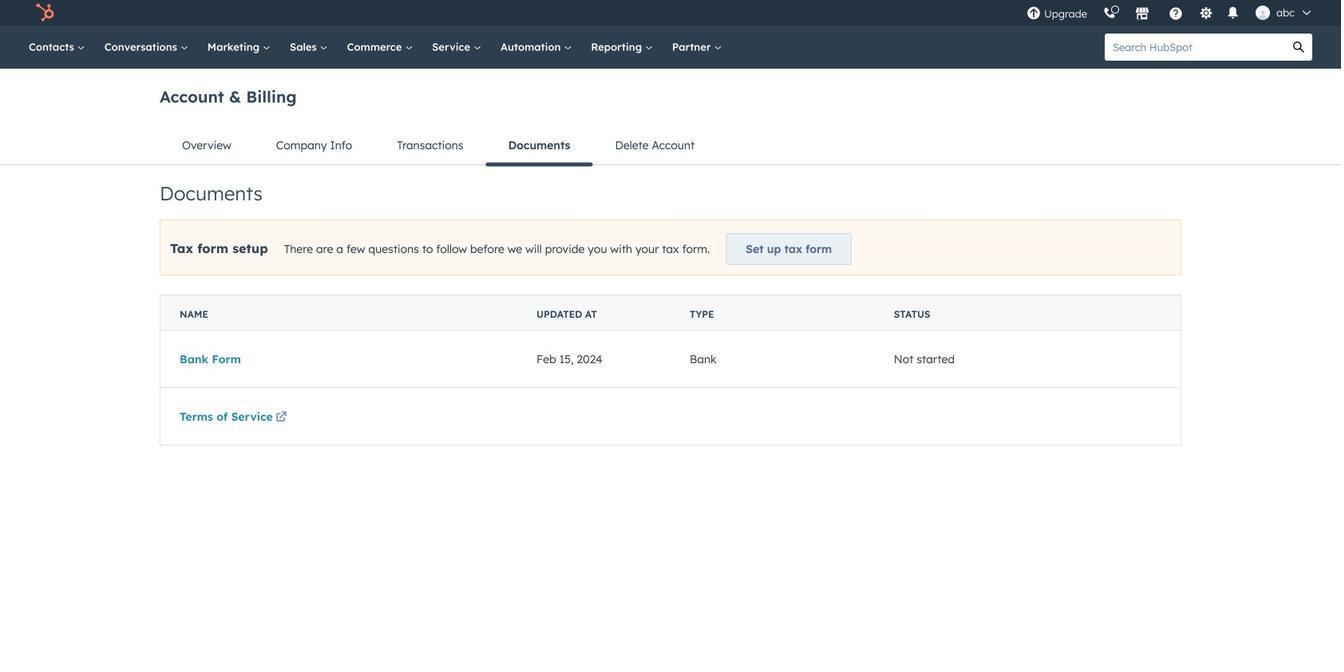 Task type: describe. For each thing, give the bounding box(es) containing it.
link opens in a new window image
[[276, 412, 287, 423]]

Search HubSpot search field
[[1105, 34, 1286, 61]]



Task type: locate. For each thing, give the bounding box(es) containing it.
marketplaces image
[[1136, 7, 1150, 22]]

garebear orlando image
[[1256, 6, 1270, 20]]

page section element
[[121, 69, 1220, 166]]

menu
[[1019, 0, 1322, 26]]

link opens in a new window image
[[276, 412, 287, 423]]



Task type: vqa. For each thing, say whether or not it's contained in the screenshot.
Marketplaces 'image'
yes



